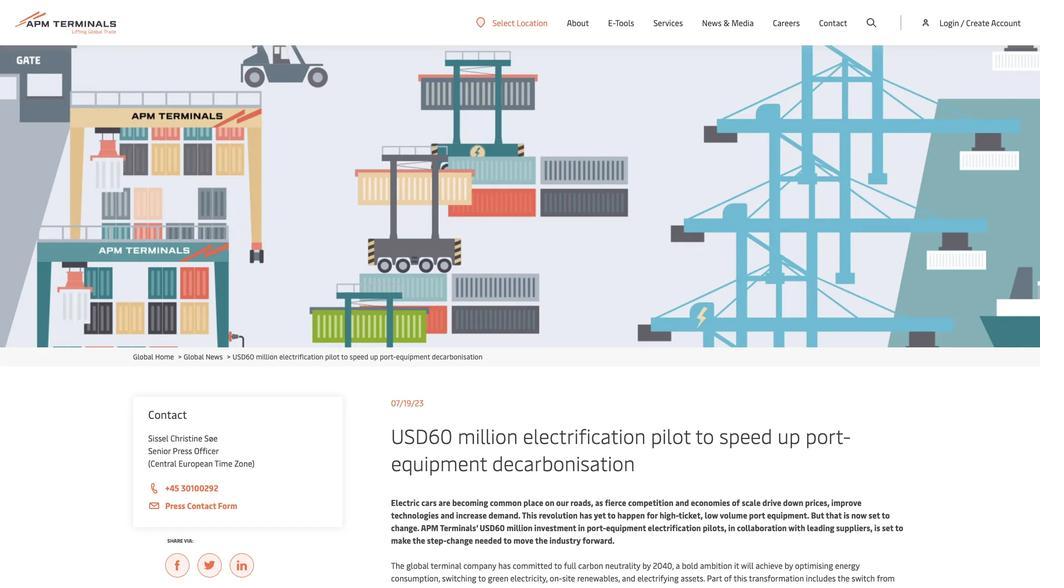 Task type: locate. For each thing, give the bounding box(es) containing it.
careers button
[[773, 0, 800, 45]]

2 vertical spatial and
[[622, 573, 635, 584]]

1 horizontal spatial is
[[874, 523, 880, 534]]

2 vertical spatial million
[[507, 523, 532, 534]]

2 vertical spatial equipment
[[606, 523, 646, 534]]

of inside electric cars are becoming common place on our roads, as fierce competition and economies of scale drive down prices, improve technologies and increase demand. this revolution has yet to happen for high-ticket, low volume port equipment. but that is now set to change. apm terminals' usd60 million investment in port-equipment electrification pilots, in collaboration with leading suppliers, is set to make the step-change needed to move the industry forward.
[[732, 497, 740, 508]]

1 vertical spatial has
[[498, 560, 511, 571]]

login / create account
[[939, 17, 1021, 28]]

the global terminal company has committed to full carbon neutrality by 2040, a bold ambition it will achieve by optimising energy consumption, switching to green electricity, on-site renewables, and electrifying assets. part of this transformation includes the switch fro
[[391, 560, 895, 585]]

and
[[675, 497, 689, 508], [440, 510, 454, 521], [622, 573, 635, 584]]

and up ticket,
[[675, 497, 689, 508]]

2 vertical spatial port-
[[587, 523, 606, 534]]

0 vertical spatial of
[[732, 497, 740, 508]]

press down +45
[[165, 500, 185, 511]]

&
[[724, 17, 729, 28]]

by up transformation in the bottom of the page
[[785, 560, 793, 571]]

account
[[991, 17, 1021, 28]]

usd60
[[233, 352, 254, 362], [391, 422, 453, 449], [480, 523, 505, 534]]

port-
[[380, 352, 396, 362], [805, 422, 851, 449], [587, 523, 606, 534]]

0 vertical spatial decarbonisation
[[432, 352, 483, 362]]

+45
[[165, 483, 179, 494]]

1 horizontal spatial port-
[[587, 523, 606, 534]]

press
[[173, 445, 192, 457], [165, 500, 185, 511]]

usd60 right global news link
[[233, 352, 254, 362]]

1 vertical spatial set
[[882, 523, 893, 534]]

select location
[[492, 17, 548, 28]]

is left now
[[844, 510, 849, 521]]

christine
[[170, 433, 202, 444]]

part
[[707, 573, 722, 584]]

0 horizontal spatial and
[[440, 510, 454, 521]]

demand.
[[489, 510, 520, 521]]

port- inside electric cars are becoming common place on our roads, as fierce competition and economies of scale drive down prices, improve technologies and increase demand. this revolution has yet to happen for high-ticket, low volume port equipment. but that is now set to change. apm terminals' usd60 million investment in port-equipment electrification pilots, in collaboration with leading suppliers, is set to make the step-change needed to move the industry forward.
[[587, 523, 606, 534]]

1 horizontal spatial electrification
[[523, 422, 646, 449]]

set right suppliers,
[[882, 523, 893, 534]]

services button
[[653, 0, 683, 45]]

e-tools button
[[608, 0, 634, 45]]

0 vertical spatial set
[[869, 510, 880, 521]]

electrification
[[279, 352, 323, 362], [523, 422, 646, 449], [648, 523, 701, 534]]

equipment inside usd60 million electrification pilot to speed up port- equipment decarbonisation
[[391, 449, 487, 477]]

of left this
[[724, 573, 732, 584]]

news
[[702, 17, 722, 28], [206, 352, 223, 362]]

2 horizontal spatial port-
[[805, 422, 851, 449]]

press inside the sissel christine søe senior press officer (central european time zone)
[[173, 445, 192, 457]]

ambition
[[700, 560, 732, 571]]

1 vertical spatial speed
[[719, 422, 772, 449]]

has
[[579, 510, 592, 521], [498, 560, 511, 571]]

has inside the global terminal company has committed to full carbon neutrality by 2040, a bold ambition it will achieve by optimising energy consumption, switching to green electricity, on-site renewables, and electrifying assets. part of this transformation includes the switch fro
[[498, 560, 511, 571]]

port
[[749, 510, 765, 521]]

is
[[844, 510, 849, 521], [874, 523, 880, 534]]

pilot
[[325, 352, 340, 362], [651, 422, 691, 449]]

in up industry
[[578, 523, 585, 534]]

1 horizontal spatial has
[[579, 510, 592, 521]]

global right home
[[184, 352, 204, 362]]

bold
[[682, 560, 698, 571]]

1 vertical spatial port-
[[805, 422, 851, 449]]

transformation
[[749, 573, 804, 584]]

contact button
[[819, 0, 847, 45]]

1 vertical spatial million
[[458, 422, 518, 449]]

contact right careers popup button
[[819, 17, 847, 28]]

to inside usd60 million electrification pilot to speed up port- equipment decarbonisation
[[695, 422, 714, 449]]

07/19/23
[[391, 398, 424, 409]]

1 vertical spatial is
[[874, 523, 880, 534]]

equipment up 07/19/23
[[396, 352, 430, 362]]

1 horizontal spatial >
[[227, 352, 231, 362]]

1 > from the left
[[178, 352, 182, 362]]

set
[[869, 510, 880, 521], [882, 523, 893, 534]]

0 horizontal spatial usd60
[[233, 352, 254, 362]]

0 horizontal spatial >
[[178, 352, 182, 362]]

becoming
[[452, 497, 488, 508]]

0 vertical spatial port-
[[380, 352, 396, 362]]

our
[[556, 497, 569, 508]]

1 horizontal spatial by
[[785, 560, 793, 571]]

electrification inside usd60 million electrification pilot to speed up port- equipment decarbonisation
[[523, 422, 646, 449]]

2 horizontal spatial the
[[838, 573, 850, 584]]

news & media button
[[702, 0, 754, 45]]

set right now
[[869, 510, 880, 521]]

the
[[413, 535, 425, 546], [535, 535, 548, 546], [838, 573, 850, 584]]

2 vertical spatial usd60
[[480, 523, 505, 534]]

1 horizontal spatial pilot
[[651, 422, 691, 449]]

0 vertical spatial contact
[[819, 17, 847, 28]]

down
[[783, 497, 803, 508]]

1 vertical spatial pilot
[[651, 422, 691, 449]]

electric
[[391, 497, 420, 508]]

press down christine
[[173, 445, 192, 457]]

2 horizontal spatial usd60
[[480, 523, 505, 534]]

1 vertical spatial equipment
[[391, 449, 487, 477]]

the right move
[[535, 535, 548, 546]]

+45 30100292
[[165, 483, 218, 494]]

the down energy
[[838, 573, 850, 584]]

0 vertical spatial electrification
[[279, 352, 323, 362]]

increase
[[456, 510, 487, 521]]

million inside usd60 million electrification pilot to speed up port- equipment decarbonisation
[[458, 422, 518, 449]]

decarbonisation inside usd60 million electrification pilot to speed up port- equipment decarbonisation
[[492, 449, 635, 477]]

e-tools
[[608, 17, 634, 28]]

is right suppliers,
[[874, 523, 880, 534]]

1 vertical spatial decarbonisation
[[492, 449, 635, 477]]

0 vertical spatial speed
[[350, 352, 368, 362]]

contact up sissel in the bottom of the page
[[148, 407, 187, 422]]

news inside popup button
[[702, 17, 722, 28]]

and down are
[[440, 510, 454, 521]]

0 vertical spatial equipment
[[396, 352, 430, 362]]

in
[[578, 523, 585, 534], [728, 523, 735, 534]]

1 horizontal spatial and
[[622, 573, 635, 584]]

leading
[[807, 523, 834, 534]]

equipment inside electric cars are becoming common place on our roads, as fierce competition and economies of scale drive down prices, improve technologies and increase demand. this revolution has yet to happen for high-ticket, low volume port equipment. but that is now set to change. apm terminals' usd60 million investment in port-equipment electrification pilots, in collaboration with leading suppliers, is set to make the step-change needed to move the industry forward.
[[606, 523, 646, 534]]

0 vertical spatial is
[[844, 510, 849, 521]]

green
[[488, 573, 508, 584]]

press contact form link
[[148, 500, 328, 512]]

2 horizontal spatial and
[[675, 497, 689, 508]]

has down roads,
[[579, 510, 592, 521]]

equipment up are
[[391, 449, 487, 477]]

by left 2040,
[[642, 560, 651, 571]]

the down apm
[[413, 535, 425, 546]]

0 horizontal spatial pilot
[[325, 352, 340, 362]]

2 vertical spatial contact
[[187, 500, 216, 511]]

as
[[595, 497, 603, 508]]

0 horizontal spatial global
[[133, 352, 153, 362]]

login
[[939, 17, 959, 28]]

of up volume
[[732, 497, 740, 508]]

competition
[[628, 497, 673, 508]]

for
[[647, 510, 658, 521]]

has up green
[[498, 560, 511, 571]]

login / create account link
[[921, 0, 1021, 45]]

million inside electric cars are becoming common place on our roads, as fierce competition and economies of scale drive down prices, improve technologies and increase demand. this revolution has yet to happen for high-ticket, low volume port equipment. but that is now set to change. apm terminals' usd60 million investment in port-equipment electrification pilots, in collaboration with leading suppliers, is set to make the step-change needed to move the industry forward.
[[507, 523, 532, 534]]

usd60 up needed
[[480, 523, 505, 534]]

global left home
[[133, 352, 153, 362]]

in down volume
[[728, 523, 735, 534]]

1 vertical spatial news
[[206, 352, 223, 362]]

equipment
[[396, 352, 430, 362], [391, 449, 487, 477], [606, 523, 646, 534]]

pilot inside usd60 million electrification pilot to speed up port- equipment decarbonisation
[[651, 422, 691, 449]]

0 horizontal spatial contact
[[148, 407, 187, 422]]

share via:
[[167, 538, 193, 545]]

contact down 30100292
[[187, 500, 216, 511]]

1 horizontal spatial speed
[[719, 422, 772, 449]]

> right global news link
[[227, 352, 231, 362]]

1 vertical spatial up
[[778, 422, 800, 449]]

senior
[[148, 445, 171, 457]]

usd60 down 07/19/23
[[391, 422, 453, 449]]

1 horizontal spatial news
[[702, 17, 722, 28]]

news right home
[[206, 352, 223, 362]]

company
[[463, 560, 496, 571]]

officer
[[194, 445, 219, 457]]

electrifying
[[637, 573, 679, 584]]

0 vertical spatial up
[[370, 352, 378, 362]]

high-
[[660, 510, 679, 521]]

2 vertical spatial electrification
[[648, 523, 701, 534]]

1 horizontal spatial in
[[728, 523, 735, 534]]

prices,
[[805, 497, 830, 508]]

0 horizontal spatial in
[[578, 523, 585, 534]]

0 horizontal spatial has
[[498, 560, 511, 571]]

usd60 inside electric cars are becoming common place on our roads, as fierce competition and economies of scale drive down prices, improve technologies and increase demand. this revolution has yet to happen for high-ticket, low volume port equipment. but that is now set to change. apm terminals' usd60 million investment in port-equipment electrification pilots, in collaboration with leading suppliers, is set to make the step-change needed to move the industry forward.
[[480, 523, 505, 534]]

form
[[218, 500, 237, 511]]

consumption,
[[391, 573, 440, 584]]

1 vertical spatial of
[[724, 573, 732, 584]]

fierce
[[605, 497, 626, 508]]

global
[[133, 352, 153, 362], [184, 352, 204, 362]]

electrification pilot image
[[0, 45, 1040, 348]]

1 horizontal spatial contact
[[187, 500, 216, 511]]

location
[[517, 17, 548, 28]]

step-
[[427, 535, 447, 546]]

news left &
[[702, 17, 722, 28]]

on
[[545, 497, 554, 508]]

decarbonisation
[[432, 352, 483, 362], [492, 449, 635, 477]]

2 by from the left
[[785, 560, 793, 571]]

services
[[653, 17, 683, 28]]

global
[[406, 560, 429, 571]]

1 horizontal spatial up
[[778, 422, 800, 449]]

are
[[438, 497, 450, 508]]

1 horizontal spatial decarbonisation
[[492, 449, 635, 477]]

1 in from the left
[[578, 523, 585, 534]]

0 vertical spatial pilot
[[325, 352, 340, 362]]

1 horizontal spatial global
[[184, 352, 204, 362]]

2 > from the left
[[227, 352, 231, 362]]

0 horizontal spatial decarbonisation
[[432, 352, 483, 362]]

the
[[391, 560, 404, 571]]

> right home
[[178, 352, 182, 362]]

2 in from the left
[[728, 523, 735, 534]]

1 vertical spatial electrification
[[523, 422, 646, 449]]

0 vertical spatial press
[[173, 445, 192, 457]]

1 vertical spatial contact
[[148, 407, 187, 422]]

and down neutrality
[[622, 573, 635, 584]]

switching
[[442, 573, 476, 584]]

0 horizontal spatial by
[[642, 560, 651, 571]]

1 horizontal spatial usd60
[[391, 422, 453, 449]]

0 vertical spatial has
[[579, 510, 592, 521]]

equipment down happen at the right
[[606, 523, 646, 534]]

global news link
[[184, 352, 223, 362]]

by
[[642, 560, 651, 571], [785, 560, 793, 571]]

0 vertical spatial news
[[702, 17, 722, 28]]

2 horizontal spatial electrification
[[648, 523, 701, 534]]

1 vertical spatial usd60
[[391, 422, 453, 449]]

change
[[447, 535, 473, 546]]

select
[[492, 17, 515, 28]]

share
[[167, 538, 183, 545]]

make
[[391, 535, 411, 546]]



Task type: describe. For each thing, give the bounding box(es) containing it.
european
[[179, 458, 213, 469]]

revolution
[[539, 510, 578, 521]]

on-
[[550, 573, 562, 584]]

2 horizontal spatial contact
[[819, 17, 847, 28]]

news & media
[[702, 17, 754, 28]]

0 horizontal spatial set
[[869, 510, 880, 521]]

global home > global news > usd60 million electrification pilot to speed up port-equipment decarbonisation
[[133, 352, 483, 362]]

0 vertical spatial and
[[675, 497, 689, 508]]

ticket,
[[679, 510, 703, 521]]

committed
[[513, 560, 552, 571]]

drive
[[762, 497, 781, 508]]

2040,
[[653, 560, 674, 571]]

place
[[523, 497, 543, 508]]

via:
[[184, 538, 193, 545]]

but
[[811, 510, 824, 521]]

e-
[[608, 17, 615, 28]]

usd60 inside usd60 million electrification pilot to speed up port- equipment decarbonisation
[[391, 422, 453, 449]]

/
[[961, 17, 964, 28]]

contact inside the press contact form link
[[187, 500, 216, 511]]

30100292
[[181, 483, 218, 494]]

up inside usd60 million electrification pilot to speed up port- equipment decarbonisation
[[778, 422, 800, 449]]

energy
[[835, 560, 860, 571]]

the inside the global terminal company has committed to full carbon neutrality by 2040, a bold ambition it will achieve by optimising energy consumption, switching to green electricity, on-site renewables, and electrifying assets. part of this transformation includes the switch fro
[[838, 573, 850, 584]]

1 by from the left
[[642, 560, 651, 571]]

happen
[[617, 510, 645, 521]]

time
[[215, 458, 232, 469]]

zone)
[[234, 458, 255, 469]]

electrification inside electric cars are becoming common place on our roads, as fierce competition and economies of scale drive down prices, improve technologies and increase demand. this revolution has yet to happen for high-ticket, low volume port equipment. but that is now set to change. apm terminals' usd60 million investment in port-equipment electrification pilots, in collaboration with leading suppliers, is set to make the step-change needed to move the industry forward.
[[648, 523, 701, 534]]

0 horizontal spatial electrification
[[279, 352, 323, 362]]

terminals'
[[440, 523, 478, 534]]

investment
[[534, 523, 576, 534]]

scale
[[742, 497, 761, 508]]

1 global from the left
[[133, 352, 153, 362]]

søe
[[204, 433, 218, 444]]

renewables,
[[577, 573, 620, 584]]

of inside the global terminal company has committed to full carbon neutrality by 2040, a bold ambition it will achieve by optimising energy consumption, switching to green electricity, on-site renewables, and electrifying assets. part of this transformation includes the switch fro
[[724, 573, 732, 584]]

includes
[[806, 573, 836, 584]]

0 horizontal spatial port-
[[380, 352, 396, 362]]

0 horizontal spatial is
[[844, 510, 849, 521]]

optimising
[[795, 560, 833, 571]]

carbon
[[578, 560, 603, 571]]

about button
[[567, 0, 589, 45]]

forward.
[[583, 535, 614, 546]]

with
[[788, 523, 805, 534]]

technologies
[[391, 510, 439, 521]]

0 horizontal spatial up
[[370, 352, 378, 362]]

1 horizontal spatial the
[[535, 535, 548, 546]]

switch
[[852, 573, 875, 584]]

achieve
[[756, 560, 783, 571]]

1 vertical spatial press
[[165, 500, 185, 511]]

select location button
[[476, 17, 548, 28]]

and inside the global terminal company has committed to full carbon neutrality by 2040, a bold ambition it will achieve by optimising energy consumption, switching to green electricity, on-site renewables, and electrifying assets. part of this transformation includes the switch fro
[[622, 573, 635, 584]]

change.
[[391, 523, 419, 534]]

pilots,
[[703, 523, 726, 534]]

0 horizontal spatial the
[[413, 535, 425, 546]]

0 vertical spatial million
[[256, 352, 278, 362]]

port- inside usd60 million electrification pilot to speed up port- equipment decarbonisation
[[805, 422, 851, 449]]

move
[[513, 535, 533, 546]]

has inside electric cars are becoming common place on our roads, as fierce competition and economies of scale drive down prices, improve technologies and increase demand. this revolution has yet to happen for high-ticket, low volume port equipment. but that is now set to change. apm terminals' usd60 million investment in port-equipment electrification pilots, in collaboration with leading suppliers, is set to make the step-change needed to move the industry forward.
[[579, 510, 592, 521]]

1 vertical spatial and
[[440, 510, 454, 521]]

this
[[522, 510, 537, 521]]

home
[[155, 352, 174, 362]]

will
[[741, 560, 754, 571]]

improve
[[831, 497, 862, 508]]

sissel
[[148, 433, 169, 444]]

now
[[851, 510, 867, 521]]

2 global from the left
[[184, 352, 204, 362]]

terminal
[[431, 560, 461, 571]]

tools
[[615, 17, 634, 28]]

usd60 million electrification pilot to speed up port- equipment decarbonisation
[[391, 422, 851, 477]]

about
[[567, 17, 589, 28]]

roads,
[[570, 497, 593, 508]]

create
[[966, 17, 989, 28]]

needed
[[475, 535, 502, 546]]

speed inside usd60 million electrification pilot to speed up port- equipment decarbonisation
[[719, 422, 772, 449]]

electric cars are becoming common place on our roads, as fierce competition and economies of scale drive down prices, improve technologies and increase demand. this revolution has yet to happen for high-ticket, low volume port equipment. but that is now set to change. apm terminals' usd60 million investment in port-equipment electrification pilots, in collaboration with leading suppliers, is set to make the step-change needed to move the industry forward.
[[391, 497, 903, 546]]

economies
[[691, 497, 730, 508]]

suppliers,
[[836, 523, 872, 534]]

full
[[564, 560, 576, 571]]

common
[[490, 497, 522, 508]]

assets.
[[681, 573, 705, 584]]

0 horizontal spatial speed
[[350, 352, 368, 362]]

1 horizontal spatial set
[[882, 523, 893, 534]]

equipment.
[[767, 510, 809, 521]]

0 horizontal spatial news
[[206, 352, 223, 362]]

media
[[731, 17, 754, 28]]

industry
[[549, 535, 581, 546]]

0 vertical spatial usd60
[[233, 352, 254, 362]]

+45 30100292 link
[[148, 482, 328, 495]]

a
[[676, 560, 680, 571]]

global home link
[[133, 352, 174, 362]]

apm
[[421, 523, 438, 534]]

neutrality
[[605, 560, 640, 571]]

site
[[562, 573, 575, 584]]

(central
[[148, 458, 177, 469]]

sissel christine søe senior press officer (central european time zone)
[[148, 433, 255, 469]]

that
[[826, 510, 842, 521]]



Task type: vqa. For each thing, say whether or not it's contained in the screenshot.
2nd Global from right
yes



